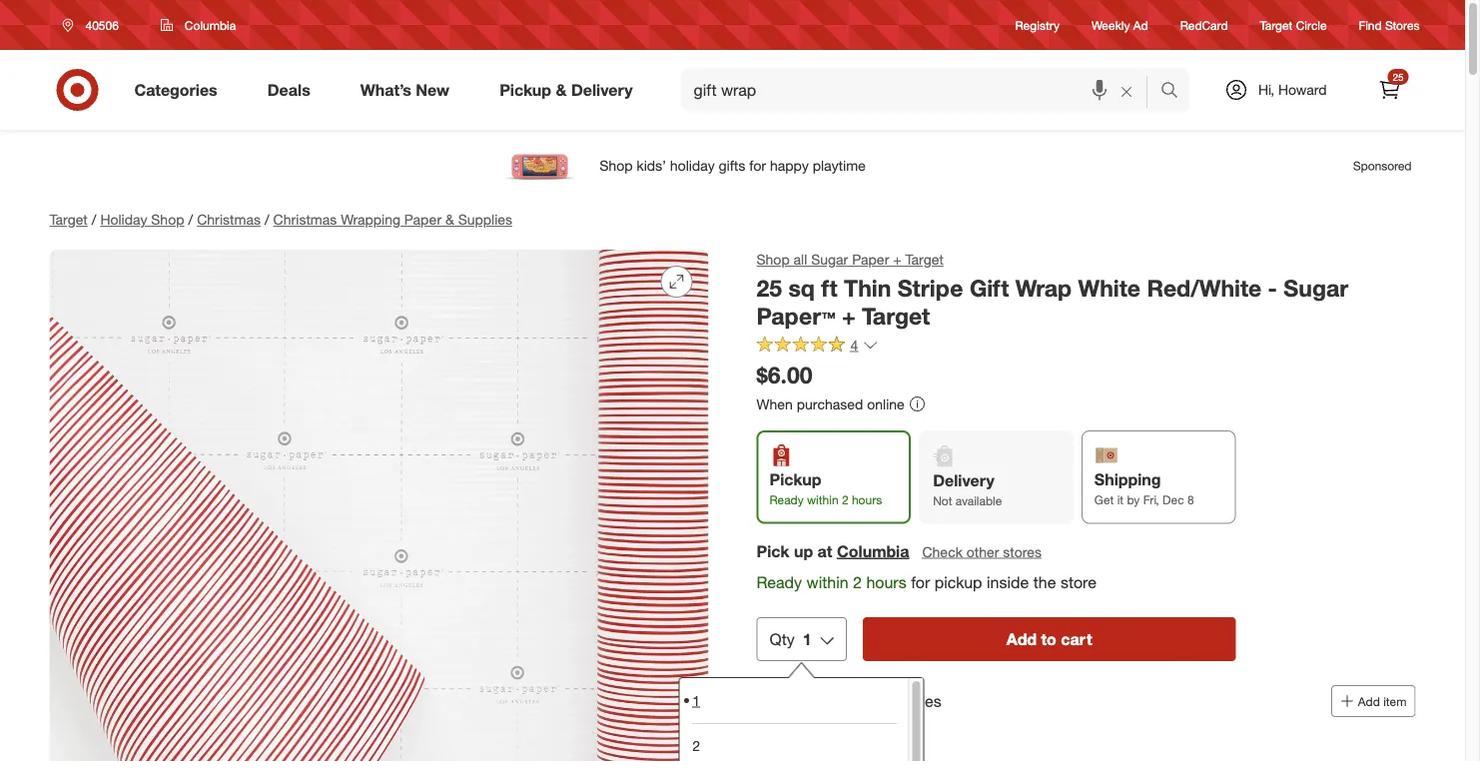 Task type: describe. For each thing, give the bounding box(es) containing it.
0 vertical spatial 1
[[803, 630, 812, 649]]

find stores
[[1359, 17, 1420, 32]]

$6.00
[[757, 361, 813, 389]]

1 / from the left
[[92, 211, 96, 228]]

8
[[1188, 493, 1194, 508]]

cart
[[1061, 630, 1092, 649]]

add for add item
[[1358, 694, 1380, 709]]

at
[[818, 541, 833, 561]]

target circle link
[[1260, 16, 1327, 34]]

holiday shop link
[[100, 211, 184, 228]]

weekly
[[1092, 17, 1130, 32]]

2 / from the left
[[188, 211, 193, 228]]

1 vertical spatial ready
[[757, 572, 802, 592]]

it
[[1117, 493, 1124, 508]]

eligible for registries
[[797, 692, 942, 711]]

deals
[[267, 80, 310, 99]]

circle
[[1296, 17, 1327, 32]]

not
[[933, 494, 952, 509]]

categories link
[[117, 68, 242, 112]]

paper™
[[757, 302, 836, 330]]

weekly ad link
[[1092, 16, 1148, 34]]

2 link
[[692, 723, 897, 761]]

search button
[[1152, 68, 1200, 116]]

within inside pickup ready within 2 hours
[[807, 493, 839, 508]]

registries
[[876, 692, 942, 711]]

gift
[[970, 274, 1009, 302]]

the
[[1034, 572, 1056, 592]]

add item
[[1358, 694, 1407, 709]]

add for add to cart
[[1007, 630, 1037, 649]]

pick
[[757, 541, 790, 561]]

deals link
[[250, 68, 335, 112]]

delivery not available
[[933, 471, 1002, 509]]

delivery inside delivery not available
[[933, 471, 995, 490]]

shipping get it by fri, dec 8
[[1095, 470, 1194, 508]]

check other stores
[[922, 543, 1042, 560]]

categories
[[134, 80, 217, 99]]

What can we help you find? suggestions appear below search field
[[682, 68, 1166, 112]]

2 inside pickup ready within 2 hours
[[842, 493, 849, 508]]

search
[[1152, 82, 1200, 101]]

check
[[922, 543, 963, 560]]

40506 button
[[49, 7, 140, 43]]

fri,
[[1143, 493, 1159, 508]]

check other stores button
[[921, 541, 1043, 563]]

pickup for ready
[[770, 470, 822, 489]]

pickup
[[935, 572, 983, 592]]

shop all sugar paper + target 25 sq ft thin stripe gift wrap white red/white - sugar paper™ + target
[[757, 251, 1349, 330]]

find stores link
[[1359, 16, 1420, 34]]

1 vertical spatial hours
[[866, 572, 907, 592]]

redcard
[[1180, 17, 1228, 32]]

4 link
[[757, 335, 878, 358]]

wrap
[[1016, 274, 1072, 302]]

25 link
[[1368, 68, 1412, 112]]

hi,
[[1259, 81, 1275, 98]]

redcard link
[[1180, 16, 1228, 34]]

-
[[1268, 274, 1278, 302]]

0 horizontal spatial paper
[[404, 211, 442, 228]]

by
[[1127, 493, 1140, 508]]

pickup ready within 2 hours
[[770, 470, 882, 508]]

0 horizontal spatial &
[[445, 211, 454, 228]]

25 sq ft thin stripe gift wrap white red/white - sugar paper&#8482; + target, 1 of 6 image
[[49, 250, 709, 761]]

pickup for &
[[500, 80, 551, 99]]

0 horizontal spatial 2
[[692, 737, 700, 755]]

40506
[[85, 17, 119, 32]]

target up the stripe
[[906, 251, 944, 268]]

1 christmas from the left
[[197, 211, 261, 228]]

pickup & delivery
[[500, 80, 633, 99]]

weekly ad
[[1092, 17, 1148, 32]]

0 horizontal spatial 1
[[692, 692, 700, 709]]

qty 1
[[770, 630, 812, 649]]

pickup & delivery link
[[483, 68, 658, 112]]

purchased
[[797, 395, 863, 412]]

ready inside pickup ready within 2 hours
[[770, 493, 804, 508]]

0 vertical spatial shop
[[151, 211, 184, 228]]

0 vertical spatial &
[[556, 80, 567, 99]]

sq
[[789, 274, 815, 302]]

inside
[[987, 572, 1029, 592]]

target circle
[[1260, 17, 1327, 32]]

thin
[[844, 274, 891, 302]]

1 vertical spatial within
[[807, 572, 849, 592]]



Task type: locate. For each thing, give the bounding box(es) containing it.
1 vertical spatial pickup
[[770, 470, 822, 489]]

1 horizontal spatial sugar
[[1284, 274, 1349, 302]]

get
[[1095, 493, 1114, 508]]

paper inside shop all sugar paper + target 25 sq ft thin stripe gift wrap white red/white - sugar paper™ + target
[[852, 251, 889, 268]]

0 horizontal spatial christmas
[[197, 211, 261, 228]]

1 horizontal spatial paper
[[852, 251, 889, 268]]

1 horizontal spatial christmas
[[273, 211, 337, 228]]

new
[[416, 80, 450, 99]]

1 horizontal spatial for
[[911, 572, 930, 592]]

2 christmas from the left
[[273, 211, 337, 228]]

pickup inside pickup ready within 2 hours
[[770, 470, 822, 489]]

howard
[[1279, 81, 1327, 98]]

1 link
[[692, 678, 897, 723]]

target link
[[49, 211, 88, 228]]

1 vertical spatial delivery
[[933, 471, 995, 490]]

0 vertical spatial 2
[[842, 493, 849, 508]]

stores
[[1386, 17, 1420, 32]]

pick up at columbia
[[757, 541, 909, 561]]

1 horizontal spatial pickup
[[770, 470, 822, 489]]

columbia button
[[148, 7, 249, 43]]

0 horizontal spatial columbia
[[185, 17, 236, 32]]

available
[[956, 494, 1002, 509]]

christmas wrapping paper & supplies link
[[273, 211, 512, 228]]

0 horizontal spatial +
[[842, 302, 856, 330]]

hours up columbia button
[[852, 493, 882, 508]]

what's new link
[[343, 68, 475, 112]]

1 vertical spatial add
[[1358, 694, 1380, 709]]

sugar right -
[[1284, 274, 1349, 302]]

0 vertical spatial within
[[807, 493, 839, 508]]

0 vertical spatial hours
[[852, 493, 882, 508]]

holiday
[[100, 211, 147, 228]]

4
[[851, 336, 858, 354]]

add left to
[[1007, 630, 1037, 649]]

2 horizontal spatial /
[[265, 211, 269, 228]]

25 left sq
[[757, 274, 782, 302]]

add to cart
[[1007, 630, 1092, 649]]

1 2
[[692, 692, 700, 755]]

25 inside 'link'
[[1393, 70, 1404, 83]]

/ left christmas "link"
[[188, 211, 193, 228]]

ready down pick
[[757, 572, 802, 592]]

1 horizontal spatial 25
[[1393, 70, 1404, 83]]

paper
[[404, 211, 442, 228], [852, 251, 889, 268]]

for
[[911, 572, 930, 592], [852, 692, 872, 711]]

up
[[794, 541, 813, 561]]

christmas right 'holiday shop' link
[[197, 211, 261, 228]]

ft
[[821, 274, 838, 302]]

2 vertical spatial 2
[[692, 737, 700, 755]]

1 horizontal spatial delivery
[[933, 471, 995, 490]]

columbia inside columbia dropdown button
[[185, 17, 236, 32]]

0 vertical spatial ready
[[770, 493, 804, 508]]

wrapping
[[341, 211, 401, 228]]

0 horizontal spatial pickup
[[500, 80, 551, 99]]

shop inside shop all sugar paper + target 25 sq ft thin stripe gift wrap white red/white - sugar paper™ + target
[[757, 251, 790, 268]]

0 vertical spatial sugar
[[811, 251, 848, 268]]

25 down the stores at right
[[1393, 70, 1404, 83]]

dec
[[1163, 493, 1184, 508]]

1 horizontal spatial /
[[188, 211, 193, 228]]

add to cart button
[[863, 618, 1236, 661]]

target down thin
[[862, 302, 930, 330]]

hours
[[852, 493, 882, 508], [866, 572, 907, 592]]

eligible
[[797, 692, 848, 711]]

0 vertical spatial for
[[911, 572, 930, 592]]

1 horizontal spatial add
[[1358, 694, 1380, 709]]

add item button
[[1331, 685, 1416, 717]]

hours down columbia button
[[866, 572, 907, 592]]

registry
[[1016, 17, 1060, 32]]

target
[[1260, 17, 1293, 32], [49, 211, 88, 228], [906, 251, 944, 268], [862, 302, 930, 330]]

sugar up 'ft'
[[811, 251, 848, 268]]

target left the holiday
[[49, 211, 88, 228]]

0 horizontal spatial for
[[852, 692, 872, 711]]

when
[[757, 395, 793, 412]]

1 horizontal spatial columbia
[[837, 541, 909, 561]]

1 vertical spatial for
[[852, 692, 872, 711]]

for right eligible
[[852, 692, 872, 711]]

paper right the wrapping
[[404, 211, 442, 228]]

1 vertical spatial sugar
[[1284, 274, 1349, 302]]

ad
[[1134, 17, 1148, 32]]

shipping
[[1095, 470, 1161, 489]]

0 vertical spatial delivery
[[571, 80, 633, 99]]

online
[[867, 395, 905, 412]]

for down check
[[911, 572, 930, 592]]

0 vertical spatial columbia
[[185, 17, 236, 32]]

store
[[1061, 572, 1097, 592]]

christmas
[[197, 211, 261, 228], [273, 211, 337, 228]]

target / holiday shop / christmas / christmas wrapping paper & supplies
[[49, 211, 512, 228]]

1 vertical spatial 25
[[757, 274, 782, 302]]

christmas left the wrapping
[[273, 211, 337, 228]]

what's new
[[360, 80, 450, 99]]

within up at
[[807, 493, 839, 508]]

0 vertical spatial pickup
[[500, 80, 551, 99]]

hi, howard
[[1259, 81, 1327, 98]]

shop right the holiday
[[151, 211, 184, 228]]

add
[[1007, 630, 1037, 649], [1358, 694, 1380, 709]]

pickup
[[500, 80, 551, 99], [770, 470, 822, 489]]

/ right christmas "link"
[[265, 211, 269, 228]]

1 horizontal spatial +
[[893, 251, 902, 268]]

1 vertical spatial +
[[842, 302, 856, 330]]

3 / from the left
[[265, 211, 269, 228]]

0 horizontal spatial 25
[[757, 274, 782, 302]]

0 horizontal spatial add
[[1007, 630, 1037, 649]]

1 horizontal spatial shop
[[757, 251, 790, 268]]

0 horizontal spatial /
[[92, 211, 96, 228]]

+ up the stripe
[[893, 251, 902, 268]]

registry link
[[1016, 16, 1060, 34]]

1 horizontal spatial 1
[[803, 630, 812, 649]]

pickup up up
[[770, 470, 822, 489]]

columbia right at
[[837, 541, 909, 561]]

ready up pick
[[770, 493, 804, 508]]

1 vertical spatial columbia
[[837, 541, 909, 561]]

1 vertical spatial shop
[[757, 251, 790, 268]]

0 vertical spatial add
[[1007, 630, 1037, 649]]

other
[[967, 543, 999, 560]]

ready within 2 hours for pickup inside the store
[[757, 572, 1097, 592]]

what's
[[360, 80, 411, 99]]

shop left all
[[757, 251, 790, 268]]

1 vertical spatial 1
[[692, 692, 700, 709]]

0 vertical spatial paper
[[404, 211, 442, 228]]

add left item
[[1358, 694, 1380, 709]]

when purchased online
[[757, 395, 905, 412]]

1 vertical spatial &
[[445, 211, 454, 228]]

red/white
[[1147, 274, 1262, 302]]

0 horizontal spatial delivery
[[571, 80, 633, 99]]

1 horizontal spatial 2
[[842, 493, 849, 508]]

to
[[1041, 630, 1057, 649]]

stores
[[1003, 543, 1042, 560]]

2
[[842, 493, 849, 508], [853, 572, 862, 592], [692, 737, 700, 755]]

item
[[1384, 694, 1407, 709]]

/
[[92, 211, 96, 228], [188, 211, 193, 228], [265, 211, 269, 228]]

qty
[[770, 630, 795, 649]]

all
[[794, 251, 807, 268]]

0 vertical spatial +
[[893, 251, 902, 268]]

supplies
[[458, 211, 512, 228]]

25 inside shop all sugar paper + target 25 sq ft thin stripe gift wrap white red/white - sugar paper™ + target
[[757, 274, 782, 302]]

stripe
[[898, 274, 964, 302]]

christmas link
[[197, 211, 261, 228]]

shop
[[151, 211, 184, 228], [757, 251, 790, 268]]

columbia
[[185, 17, 236, 32], [837, 541, 909, 561]]

pickup right new on the top left
[[500, 80, 551, 99]]

advertisement region
[[33, 142, 1432, 190]]

1 vertical spatial 2
[[853, 572, 862, 592]]

/ right target link at the top
[[92, 211, 96, 228]]

+ up 4
[[842, 302, 856, 330]]

0 vertical spatial 25
[[1393, 70, 1404, 83]]

sugar
[[811, 251, 848, 268], [1284, 274, 1349, 302]]

within
[[807, 493, 839, 508], [807, 572, 849, 592]]

columbia button
[[837, 540, 909, 563]]

0 horizontal spatial sugar
[[811, 251, 848, 268]]

0 horizontal spatial shop
[[151, 211, 184, 228]]

ready
[[770, 493, 804, 508], [757, 572, 802, 592]]

within down at
[[807, 572, 849, 592]]

2 horizontal spatial 2
[[853, 572, 862, 592]]

1 horizontal spatial &
[[556, 80, 567, 99]]

&
[[556, 80, 567, 99], [445, 211, 454, 228]]

target left circle
[[1260, 17, 1293, 32]]

1 vertical spatial paper
[[852, 251, 889, 268]]

columbia up categories link
[[185, 17, 236, 32]]

white
[[1078, 274, 1141, 302]]

find
[[1359, 17, 1382, 32]]

paper up thin
[[852, 251, 889, 268]]

hours inside pickup ready within 2 hours
[[852, 493, 882, 508]]



Task type: vqa. For each thing, say whether or not it's contained in the screenshot.
US members only. image
no



